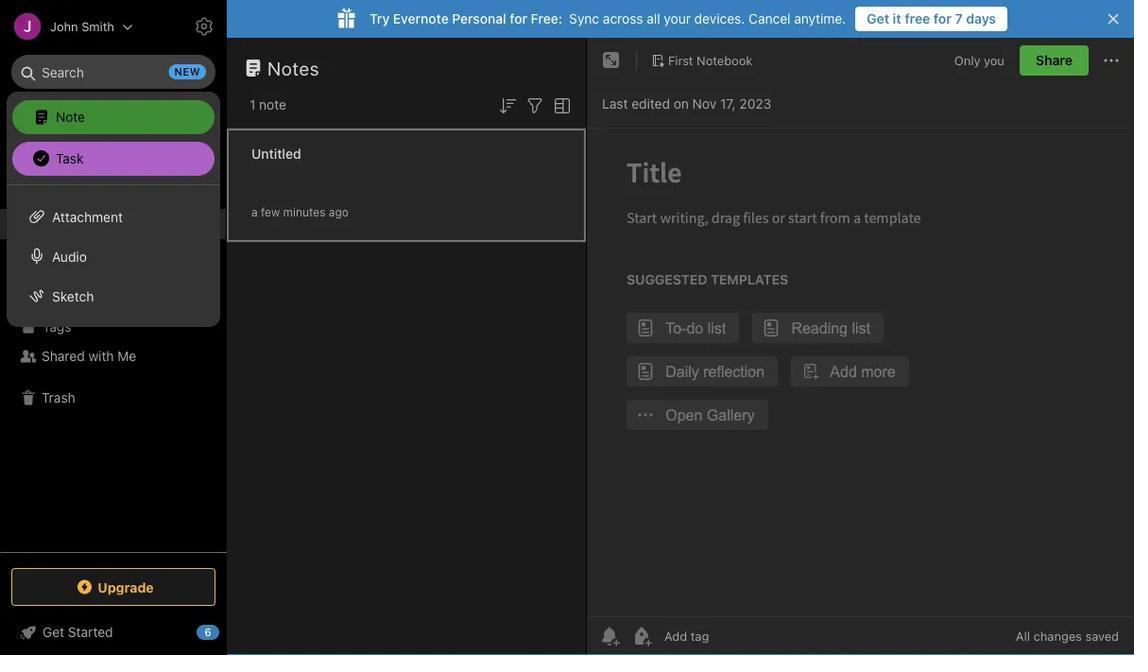Task type: locate. For each thing, give the bounding box(es) containing it.
for left free:
[[510, 11, 528, 26]]

1 for from the left
[[510, 11, 528, 26]]

cancel
[[749, 11, 791, 26]]

started
[[68, 624, 113, 640]]

get for get it free for 7 days
[[867, 11, 890, 26]]

1 horizontal spatial notes
[[268, 57, 320, 79]]

tree
[[0, 148, 227, 551]]

0 horizontal spatial for
[[510, 11, 528, 26]]

attachment
[[52, 209, 123, 224]]

nov
[[693, 96, 717, 112]]

get inside button
[[867, 11, 890, 26]]

note button
[[12, 100, 215, 134]]

tooltip
[[457, 50, 559, 87]]

1 vertical spatial notes
[[42, 216, 78, 232]]

shortcuts
[[43, 186, 102, 202]]

notes up note
[[268, 57, 320, 79]]

sketch button
[[7, 276, 220, 316]]

smith
[[81, 19, 114, 34]]

Add filters field
[[524, 93, 546, 117]]

personal
[[452, 11, 507, 26]]

shared
[[42, 348, 85, 364]]

0 horizontal spatial notes
[[42, 216, 78, 232]]

on
[[674, 96, 689, 112]]

Note Editor text field
[[587, 129, 1135, 616]]

a
[[251, 206, 258, 219]]

View options field
[[546, 93, 574, 117]]

1 vertical spatial get
[[43, 624, 64, 640]]

all
[[1016, 629, 1031, 643]]

only
[[955, 53, 981, 67]]

last edited on nov 17, 2023
[[602, 96, 772, 112]]

1 horizontal spatial get
[[867, 11, 890, 26]]

add a reminder image
[[598, 625, 621, 648]]

Sort options field
[[496, 93, 519, 117]]

only you
[[955, 53, 1005, 67]]

a few minutes ago
[[251, 206, 349, 219]]

note window element
[[587, 38, 1135, 655]]

attachment button
[[7, 197, 220, 236]]

0 vertical spatial notes
[[268, 57, 320, 79]]

notebooks
[[43, 288, 109, 303]]

notes up tasks
[[42, 216, 78, 232]]

sketch
[[52, 288, 94, 304]]

0 vertical spatial get
[[867, 11, 890, 26]]

tasks
[[42, 247, 76, 262]]

get
[[867, 11, 890, 26], [43, 624, 64, 640]]

get left it
[[867, 11, 890, 26]]

notes
[[268, 57, 320, 79], [42, 216, 78, 232]]

task button
[[12, 142, 215, 176]]

get started
[[43, 624, 113, 640]]

0 horizontal spatial get
[[43, 624, 64, 640]]

new
[[42, 108, 69, 124]]

evernote
[[393, 11, 449, 26]]

edited
[[632, 96, 670, 112]]

free
[[905, 11, 931, 26]]

sync
[[569, 11, 600, 26]]

note creation menu element
[[12, 96, 215, 180]]

home
[[42, 156, 78, 171]]

Account field
[[0, 8, 133, 45]]

settings image
[[193, 15, 216, 38]]

first
[[668, 53, 694, 67]]

Add tag field
[[663, 628, 805, 644]]

tags
[[43, 318, 71, 334]]

for
[[510, 11, 528, 26], [934, 11, 952, 26]]

7
[[955, 11, 963, 26]]

for inside button
[[934, 11, 952, 26]]

get inside help and learning task checklist field
[[43, 624, 64, 640]]

get left started
[[43, 624, 64, 640]]

1 horizontal spatial for
[[934, 11, 952, 26]]

tags button
[[0, 311, 226, 341]]

john smith
[[50, 19, 114, 34]]

2 for from the left
[[934, 11, 952, 26]]

for left 7
[[934, 11, 952, 26]]

all changes saved
[[1016, 629, 1119, 643]]

home link
[[0, 148, 227, 179]]

anytime.
[[794, 11, 846, 26]]

Help and Learning task checklist field
[[0, 617, 227, 648]]

john
[[50, 19, 78, 34]]

all
[[647, 11, 660, 26]]



Task type: describe. For each thing, give the bounding box(es) containing it.
1 note
[[250, 97, 286, 113]]

first notebook button
[[645, 47, 759, 74]]

Search text field
[[25, 55, 202, 89]]

click to collapse image
[[220, 620, 234, 643]]

expand note image
[[600, 49, 623, 72]]

17,
[[720, 96, 736, 112]]

get for get started
[[43, 624, 64, 640]]

more actions image
[[1100, 49, 1123, 72]]

untitled
[[251, 146, 301, 162]]

shared with me link
[[0, 341, 226, 372]]

get it free for 7 days button
[[856, 7, 1008, 31]]

trash
[[42, 390, 75, 406]]

6
[[205, 626, 211, 639]]

tree containing home
[[0, 148, 227, 551]]

free:
[[531, 11, 563, 26]]

for for free:
[[510, 11, 528, 26]]

ago
[[329, 206, 349, 219]]

try
[[370, 11, 390, 26]]

new button
[[11, 99, 216, 133]]

last
[[602, 96, 628, 112]]

across
[[603, 11, 643, 26]]

tasks button
[[0, 239, 226, 269]]

add tag image
[[631, 625, 653, 648]]

notes inside tree
[[42, 216, 78, 232]]

2023
[[740, 96, 772, 112]]

share
[[1036, 52, 1073, 68]]

few
[[261, 206, 280, 219]]

upgrade
[[98, 579, 154, 595]]

your
[[664, 11, 691, 26]]

changes
[[1034, 629, 1082, 643]]

note
[[259, 97, 286, 113]]

expand notebooks image
[[5, 288, 20, 303]]

it
[[893, 11, 902, 26]]

minutes
[[283, 206, 326, 219]]

first notebook
[[668, 53, 753, 67]]

try evernote personal for free: sync across all your devices. cancel anytime.
[[370, 11, 846, 26]]

notebooks link
[[0, 281, 226, 311]]

for for 7
[[934, 11, 952, 26]]

1
[[250, 97, 256, 113]]

upgrade button
[[11, 568, 216, 606]]

More actions field
[[1100, 45, 1123, 76]]

notebook
[[697, 53, 753, 67]]

shortcuts button
[[0, 179, 226, 209]]

note
[[56, 108, 85, 124]]

with
[[88, 348, 114, 364]]

task
[[56, 150, 84, 166]]

notes link
[[0, 209, 226, 239]]

me
[[118, 348, 136, 364]]

devices.
[[695, 11, 745, 26]]

shared with me
[[42, 348, 136, 364]]

saved
[[1086, 629, 1119, 643]]

audio button
[[7, 236, 220, 276]]

trash link
[[0, 383, 226, 413]]

add filters image
[[524, 94, 546, 117]]

share button
[[1020, 45, 1089, 76]]

days
[[966, 11, 996, 26]]

audio
[[52, 248, 87, 264]]

new search field
[[25, 55, 206, 89]]

new
[[174, 66, 200, 78]]

you
[[984, 53, 1005, 67]]

get it free for 7 days
[[867, 11, 996, 26]]



Task type: vqa. For each thing, say whether or not it's contained in the screenshot.
"Home" link
yes



